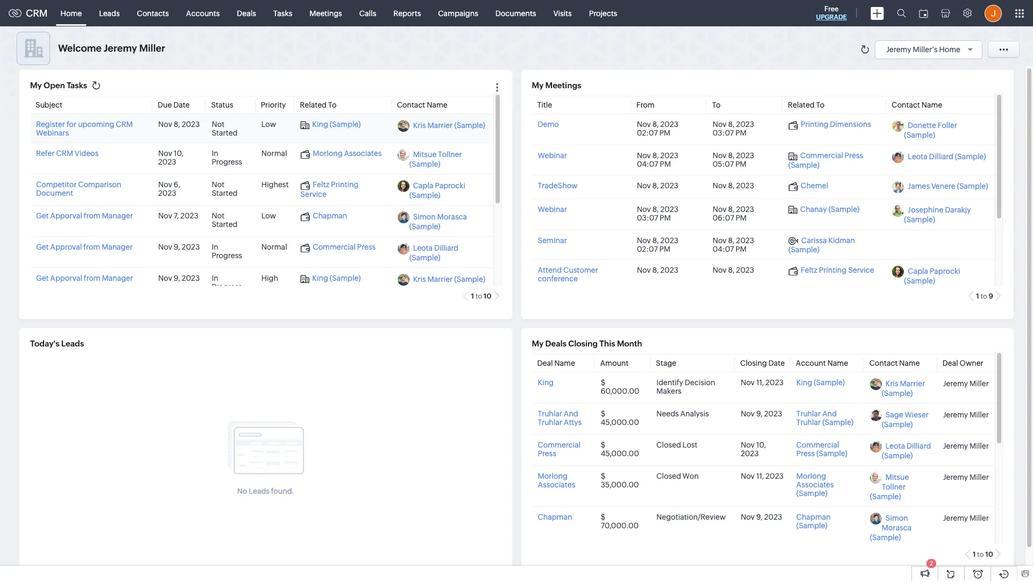 Task type: locate. For each thing, give the bounding box(es) containing it.
0 vertical spatial nov 8, 2023 02:07 pm
[[637, 120, 679, 137]]

0 vertical spatial 45,000.00
[[601, 418, 639, 427]]

0 vertical spatial get apporval from manager link
[[36, 212, 133, 220]]

$ down 35,000.00
[[601, 513, 606, 522]]

5 jeremy miller from the top
[[943, 514, 989, 522]]

1 horizontal spatial feltz
[[801, 266, 818, 275]]

donette foller (sample)
[[904, 121, 957, 140]]

from link
[[636, 101, 655, 109]]

get for normal
[[36, 243, 49, 252]]

0 vertical spatial get apporval from manager
[[36, 212, 133, 220]]

feltz printing service link
[[300, 180, 359, 199], [789, 266, 874, 276]]

from down competitor comparison document
[[84, 212, 100, 220]]

kris for high
[[413, 275, 426, 284]]

refer crm videos
[[36, 149, 99, 158]]

closed for closed lost
[[657, 441, 681, 450]]

1 for my deals closing this month
[[973, 551, 976, 559]]

documents
[[496, 9, 536, 17]]

webinar link for 04:07
[[538, 151, 567, 160]]

crm right 'upcoming'
[[116, 120, 133, 129]]

deal name link
[[537, 359, 575, 368]]

4 $ from the top
[[601, 472, 606, 481]]

to
[[476, 292, 482, 300], [981, 292, 987, 300], [977, 551, 984, 559]]

deal left "owner"
[[943, 359, 958, 368]]

deals left tasks link
[[237, 9, 256, 17]]

04:07
[[637, 160, 658, 169], [713, 245, 734, 253]]

related to right priority link
[[300, 101, 337, 109]]

nov inside nov 8, 2023 06:07 pm
[[713, 205, 727, 214]]

1 vertical spatial dilliard
[[434, 244, 459, 253]]

refer
[[36, 149, 55, 158]]

1 vertical spatial get
[[36, 243, 49, 252]]

not started for nov 7, 2023
[[212, 212, 238, 229]]

$ inside $ 60,000.00
[[601, 379, 606, 387]]

account name link
[[796, 359, 848, 368]]

chapman inside the chapman link
[[313, 212, 347, 220]]

nov 10, 2023
[[158, 149, 184, 166], [741, 441, 766, 458]]

nov 8, 2023 for attend customer conference
[[637, 266, 679, 275]]

started down the status link at the top of the page
[[212, 129, 238, 137]]

2023 inside nov 8, 2023 05:07 pm
[[736, 151, 754, 160]]

started right nov 7, 2023
[[212, 220, 238, 229]]

crm inside the register for upcoming crm webinars
[[116, 120, 133, 129]]

king (sample) for high
[[312, 274, 361, 283]]

and down account name link
[[823, 410, 837, 418]]

jeremy miller for sage wieser (sample)
[[943, 410, 989, 419]]

service for the feltz printing service link to the top
[[300, 190, 327, 199]]

3 jeremy miller from the top
[[943, 442, 989, 450]]

8, inside nov 8, 2023 06:07 pm
[[728, 205, 735, 214]]

related right priority link
[[300, 101, 327, 109]]

1 in progress from the top
[[212, 149, 242, 166]]

1 get apporval from manager link from the top
[[36, 212, 133, 220]]

0 horizontal spatial paprocki
[[435, 182, 466, 190]]

2 vertical spatial progress
[[212, 283, 242, 291]]

1 11, from the top
[[756, 379, 764, 387]]

2 progress from the top
[[212, 252, 242, 260]]

$ inside the $ 35,000.00
[[601, 472, 606, 481]]

reports link
[[385, 0, 430, 26]]

1 vertical spatial morasca
[[882, 524, 912, 533]]

search image
[[897, 9, 906, 18]]

2 from from the top
[[83, 243, 100, 252]]

0 horizontal spatial leota
[[413, 244, 433, 253]]

2023 inside the nov 6, 2023
[[158, 189, 176, 198]]

and down deal name
[[564, 410, 578, 418]]

get apporval from manager down the get approval from manager link
[[36, 274, 133, 283]]

0 horizontal spatial related to
[[300, 101, 337, 109]]

1 nov 11, 2023 from the top
[[741, 379, 784, 387]]

45,000.00 for closed lost
[[601, 450, 639, 458]]

1 vertical spatial mitsue tollner (sample) link
[[870, 473, 909, 501]]

2 $ from the top
[[601, 410, 606, 418]]

approval
[[50, 243, 82, 252]]

1 to 10 for simon morasca (sample)
[[973, 551, 993, 559]]

king (sample) for low
[[312, 120, 361, 129]]

morlong for rightmost morlong associates link
[[538, 472, 568, 481]]

1 horizontal spatial meetings
[[545, 81, 581, 90]]

2 deal from the left
[[943, 359, 958, 368]]

and
[[564, 410, 578, 418], [823, 410, 837, 418]]

kris
[[413, 121, 426, 130], [413, 275, 426, 284], [886, 380, 899, 388]]

3 started from the top
[[212, 220, 238, 229]]

in for get apporval from manager
[[212, 274, 218, 283]]

associates for rightmost morlong associates link
[[538, 481, 575, 489]]

1 $ from the top
[[601, 379, 606, 387]]

commercial press (sample) link up the chemel
[[789, 151, 863, 169]]

manager for high
[[102, 274, 133, 283]]

2 webinar from the top
[[538, 205, 567, 214]]

name
[[427, 101, 448, 109], [922, 101, 942, 109], [554, 359, 575, 368], [828, 359, 848, 368], [899, 359, 920, 368]]

2 get apporval from manager link from the top
[[36, 274, 133, 283]]

leota
[[908, 153, 928, 161], [413, 244, 433, 253], [886, 442, 905, 451]]

donette
[[908, 121, 936, 130]]

simon morasca (sample) for low
[[409, 213, 467, 231]]

leads link
[[90, 0, 128, 26]]

feltz inside "feltz printing service"
[[313, 180, 329, 189]]

my deals closing this month
[[532, 339, 642, 348]]

home up welcome
[[61, 9, 82, 17]]

normal up highest at the left top of page
[[261, 149, 287, 158]]

45,000.00 up the $ 35,000.00 on the bottom right of page
[[601, 450, 639, 458]]

meetings
[[310, 9, 342, 17], [545, 81, 581, 90]]

register
[[36, 120, 65, 129]]

1 vertical spatial morlong associates
[[538, 472, 575, 489]]

low down highest at the left top of page
[[261, 212, 276, 220]]

0 horizontal spatial nov 8, 2023 04:07 pm
[[637, 151, 679, 169]]

not right 6,
[[212, 180, 224, 189]]

get apporval from manager link for nov 9, 2023
[[36, 274, 133, 283]]

chapman link
[[300, 212, 347, 221], [538, 513, 572, 522]]

jeremy for chapman (sample)
[[943, 514, 968, 522]]

1 vertical spatial progress
[[212, 252, 242, 260]]

apporval down the document in the left top of the page
[[50, 212, 82, 220]]

1 related to link from the left
[[300, 101, 337, 109]]

$ down 60,000.00
[[601, 410, 606, 418]]

0 vertical spatial commercial press (sample)
[[789, 151, 863, 169]]

1 vertical spatial not started
[[212, 180, 238, 198]]

2 vertical spatial kris
[[886, 380, 899, 388]]

related to link up printing dimensions link
[[788, 101, 825, 109]]

today's
[[30, 339, 59, 348]]

not for nov 7, 2023
[[212, 212, 224, 220]]

mitsue for nov 11, 2023
[[886, 473, 909, 482]]

apporval down 'approval' at the left top
[[50, 274, 82, 283]]

$ up the $ 35,000.00 on the bottom right of page
[[601, 441, 606, 450]]

2 45,000.00 from the top
[[601, 450, 639, 458]]

02:07 for nov 8, 2023 04:07 pm
[[637, 245, 658, 253]]

manager down comparison
[[102, 212, 133, 220]]

11, for morlong associates (sample)
[[756, 472, 764, 481]]

3 $ from the top
[[601, 441, 606, 450]]

1 related from the left
[[300, 101, 327, 109]]

in for get approval from manager
[[212, 243, 218, 252]]

webinar down tradeshow
[[538, 205, 567, 214]]

2 started from the top
[[212, 189, 238, 198]]

0 vertical spatial capla
[[413, 182, 433, 190]]

1 vertical spatial 11,
[[756, 472, 764, 481]]

1 vertical spatial get apporval from manager
[[36, 274, 133, 283]]

2 related from the left
[[788, 101, 815, 109]]

attys
[[564, 418, 582, 427]]

not started for nov 6, 2023
[[212, 180, 238, 198]]

upgrade
[[816, 13, 847, 21]]

0 horizontal spatial nov 10, 2023
[[158, 149, 184, 166]]

morlong inside morlong associates (sample)
[[797, 472, 826, 481]]

nov
[[158, 120, 172, 129], [637, 120, 651, 129], [713, 120, 727, 129], [158, 149, 172, 158], [637, 151, 651, 160], [713, 151, 727, 160], [158, 180, 172, 189], [637, 181, 651, 190], [713, 181, 727, 190], [637, 205, 651, 214], [713, 205, 727, 214], [158, 212, 172, 220], [637, 236, 651, 245], [713, 236, 727, 245], [158, 243, 172, 252], [637, 266, 651, 275], [713, 266, 727, 275], [158, 274, 172, 283], [741, 379, 755, 387], [741, 410, 755, 418], [741, 441, 755, 450], [741, 472, 755, 481], [741, 513, 755, 522]]

king link
[[538, 379, 554, 387]]

manager for normal
[[102, 243, 133, 252]]

0 vertical spatial apporval
[[50, 212, 82, 220]]

1 get from the top
[[36, 212, 49, 220]]

3 get from the top
[[36, 274, 49, 283]]

calendar image
[[919, 9, 928, 17]]

1 for my meetings
[[976, 292, 979, 300]]

leads up welcome jeremy miller
[[99, 9, 120, 17]]

1 jeremy miller from the top
[[943, 379, 989, 388]]

meetings up title
[[545, 81, 581, 90]]

2 vertical spatial kris marrier (sample) link
[[882, 380, 925, 398]]

2 vertical spatial not
[[212, 212, 224, 220]]

get
[[36, 212, 49, 220], [36, 243, 49, 252], [36, 274, 49, 283]]

2 normal from the top
[[261, 243, 287, 252]]

closing date link
[[740, 359, 785, 368]]

capla paprocki (sample) link
[[409, 182, 466, 200], [904, 267, 961, 285]]

0 vertical spatial tollner
[[438, 150, 462, 159]]

mitsue tollner (sample) link for nov 11, 2023
[[870, 473, 909, 501]]

1 related to from the left
[[300, 101, 337, 109]]

king (sample)
[[312, 120, 361, 129], [312, 274, 361, 283], [797, 379, 845, 387]]

1 vertical spatial low
[[261, 212, 276, 220]]

2 not started from the top
[[212, 180, 238, 198]]

jeremy for truhlar and truhlar (sample)
[[943, 410, 968, 419]]

pm
[[660, 129, 671, 137], [736, 129, 747, 137], [660, 160, 671, 169], [736, 160, 747, 169], [660, 214, 671, 222], [736, 214, 747, 222], [660, 245, 671, 253], [736, 245, 747, 253]]

projects link
[[580, 0, 626, 26]]

manager right 'approval' at the left top
[[102, 243, 133, 252]]

1 vertical spatial nov 8, 2023 02:07 pm
[[637, 236, 679, 253]]

2 in from the top
[[212, 243, 218, 252]]

commercial press (sample) link down truhlar and truhlar (sample)
[[797, 441, 848, 458]]

webinar up tradeshow
[[538, 151, 567, 160]]

1 $ 45,000.00 from the top
[[601, 410, 639, 427]]

nov 11, 2023 for king
[[741, 379, 784, 387]]

2 nov 8, 2023 02:07 pm from the top
[[637, 236, 679, 253]]

1 vertical spatial simon
[[886, 514, 908, 523]]

45,000.00 down 60,000.00
[[601, 418, 639, 427]]

progress for king
[[212, 283, 242, 291]]

not started right 6,
[[212, 180, 238, 198]]

1 get apporval from manager from the top
[[36, 212, 133, 220]]

apporval
[[50, 212, 82, 220], [50, 274, 82, 283]]

low for king (sample)
[[261, 120, 276, 129]]

2 02:07 from the top
[[637, 245, 658, 253]]

05:07
[[713, 160, 734, 169]]

1 vertical spatial commercial press (sample) link
[[797, 441, 848, 458]]

0 vertical spatial closed
[[657, 441, 681, 450]]

1 horizontal spatial related to
[[788, 101, 825, 109]]

0 vertical spatial 04:07
[[637, 160, 658, 169]]

mitsue tollner (sample)
[[409, 150, 462, 169], [870, 473, 909, 501]]

capla
[[413, 182, 433, 190], [908, 267, 928, 276]]

2 apporval from the top
[[50, 274, 82, 283]]

kris marrier (sample)
[[413, 121, 485, 130], [413, 275, 485, 284], [882, 380, 925, 398]]

carissa kidman (sample) link
[[789, 236, 855, 254]]

0 vertical spatial 11,
[[756, 379, 764, 387]]

low down priority link
[[261, 120, 276, 129]]

mitsue tollner (sample) link
[[409, 150, 462, 169], [870, 473, 909, 501]]

in progress for commercial press
[[212, 243, 242, 260]]

1 to from the left
[[328, 101, 337, 109]]

2 not from the top
[[212, 180, 224, 189]]

2 get apporval from manager from the top
[[36, 274, 133, 283]]

get left 'approval' at the left top
[[36, 243, 49, 252]]

leads right today's
[[61, 339, 84, 348]]

my
[[30, 81, 42, 90], [532, 81, 544, 90], [532, 339, 544, 348]]

1 nov 8, 2023 02:07 pm from the top
[[637, 120, 679, 137]]

8,
[[174, 120, 180, 129], [653, 120, 659, 129], [728, 120, 735, 129], [653, 151, 659, 160], [728, 151, 735, 160], [653, 181, 659, 190], [728, 181, 735, 190], [653, 205, 659, 214], [728, 205, 735, 214], [653, 236, 659, 245], [728, 236, 735, 245], [653, 266, 659, 275], [728, 266, 735, 275]]

0 vertical spatial feltz printing service link
[[300, 180, 359, 199]]

to
[[328, 101, 337, 109], [712, 101, 721, 109], [816, 101, 825, 109]]

webinar for nov 8, 2023 04:07 pm
[[538, 151, 567, 160]]

crm right refer
[[56, 149, 73, 158]]

(sample) inside truhlar and truhlar (sample)
[[823, 418, 854, 427]]

3 not from the top
[[212, 212, 224, 220]]

home
[[61, 9, 82, 17], [939, 45, 961, 54]]

commercial press (sample) up the chemel
[[789, 151, 863, 169]]

1 horizontal spatial related to link
[[788, 101, 825, 109]]

0 vertical spatial 02:07
[[637, 129, 658, 137]]

priority link
[[261, 101, 286, 109]]

capla paprocki (sample)
[[409, 182, 466, 200], [904, 267, 961, 285]]

1 horizontal spatial simon morasca (sample) link
[[870, 514, 912, 542]]

0 horizontal spatial commercial press
[[313, 243, 376, 252]]

leads for today's leads
[[61, 339, 84, 348]]

leota dilliard (sample) link for nov 10, 2023
[[882, 442, 931, 460]]

associates for morlong associates (sample) link
[[797, 481, 834, 489]]

1 horizontal spatial 10,
[[756, 441, 766, 450]]

dilliard for normal
[[434, 244, 459, 253]]

0 vertical spatial mitsue tollner (sample)
[[409, 150, 462, 169]]

campaigns link
[[430, 0, 487, 26]]

1 closed from the top
[[657, 441, 681, 450]]

webinar link up tradeshow
[[538, 151, 567, 160]]

3 in progress from the top
[[212, 274, 242, 291]]

kris marrier (sample) for low
[[413, 121, 485, 130]]

get apporval from manager link down competitor comparison document
[[36, 212, 133, 220]]

1 02:07 from the top
[[637, 129, 658, 137]]

0 horizontal spatial meetings
[[310, 9, 342, 17]]

normal for commercial
[[261, 243, 287, 252]]

1 vertical spatial feltz printing service
[[801, 266, 874, 275]]

morlong associates (sample) link
[[797, 472, 834, 498]]

1 apporval from the top
[[50, 212, 82, 220]]

normal for morlong
[[261, 149, 287, 158]]

0 vertical spatial simon morasca (sample) link
[[409, 213, 467, 231]]

simon morasca (sample) link for low
[[409, 213, 467, 231]]

1 vertical spatial paprocki
[[930, 267, 961, 276]]

$ 45,000.00 down 60,000.00
[[601, 410, 639, 427]]

0 vertical spatial mitsue
[[413, 150, 437, 159]]

my up title
[[532, 81, 544, 90]]

leota dilliard (sample) for nov 10, 2023
[[882, 442, 931, 460]]

tasks right the open
[[67, 81, 87, 90]]

title
[[537, 101, 552, 109]]

miller for chapman (sample)
[[970, 514, 989, 522]]

2 and from the left
[[823, 410, 837, 418]]

0 vertical spatial king (sample) link
[[300, 120, 361, 130]]

deals up deal name
[[545, 339, 567, 348]]

1 horizontal spatial morlong
[[538, 472, 568, 481]]

1 vertical spatial marrier
[[428, 275, 453, 284]]

profile element
[[978, 0, 1009, 26]]

2 nov 11, 2023 from the top
[[741, 472, 784, 481]]

1 vertical spatial leota
[[413, 244, 433, 253]]

1 progress from the top
[[212, 158, 242, 166]]

5 $ from the top
[[601, 513, 606, 522]]

0 vertical spatial started
[[212, 129, 238, 137]]

from down the get approval from manager link
[[84, 274, 100, 283]]

2 get from the top
[[36, 243, 49, 252]]

and inside truhlar and truhlar attys
[[564, 410, 578, 418]]

jeremy miller for mitsue tollner (sample)
[[943, 473, 989, 482]]

1 vertical spatial simon morasca (sample)
[[870, 514, 912, 542]]

tasks right deals link
[[273, 9, 292, 17]]

commercial press (sample) down truhlar and truhlar (sample)
[[797, 441, 848, 458]]

leads right "no"
[[249, 487, 270, 496]]

1 deal from the left
[[537, 359, 553, 368]]

1 vertical spatial 02:07
[[637, 245, 658, 253]]

0 horizontal spatial crm
[[26, 8, 48, 19]]

my left the open
[[30, 81, 42, 90]]

2 in progress from the top
[[212, 243, 242, 260]]

45,000.00
[[601, 418, 639, 427], [601, 450, 639, 458]]

deal
[[537, 359, 553, 368], [943, 359, 958, 368]]

from right 'approval' at the left top
[[83, 243, 100, 252]]

get down get approval from manager
[[36, 274, 49, 283]]

0 vertical spatial 03:07
[[713, 129, 734, 137]]

3 progress from the top
[[212, 283, 242, 291]]

nov 8, 2023 for tradeshow
[[637, 181, 679, 190]]

35,000.00
[[601, 481, 639, 489]]

1 vertical spatial service
[[848, 266, 874, 275]]

(sample) inside chapman (sample)
[[797, 522, 828, 530]]

0 vertical spatial simon
[[413, 213, 436, 221]]

due date link
[[158, 101, 190, 109]]

not started right nov 7, 2023
[[212, 212, 238, 229]]

3 from from the top
[[84, 274, 100, 283]]

carissa
[[802, 236, 827, 245]]

to for 1st the related to link from right
[[816, 101, 825, 109]]

closed left the won
[[657, 472, 681, 481]]

11,
[[756, 379, 764, 387], [756, 472, 764, 481]]

closed for closed won
[[657, 472, 681, 481]]

0 vertical spatial chapman link
[[300, 212, 347, 221]]

0 vertical spatial service
[[300, 190, 327, 199]]

1 and from the left
[[564, 410, 578, 418]]

related up printing dimensions link
[[788, 101, 815, 109]]

manager down get approval from manager
[[102, 274, 133, 283]]

2 webinar link from the top
[[538, 205, 567, 214]]

1 vertical spatial feltz
[[801, 266, 818, 275]]

lost
[[683, 441, 698, 450]]

4 jeremy miller from the top
[[943, 473, 989, 482]]

1 vertical spatial date
[[769, 359, 785, 368]]

visits link
[[545, 0, 580, 26]]

closed left 'lost'
[[657, 441, 681, 450]]

home right miller's on the top right of the page
[[939, 45, 961, 54]]

home link
[[52, 0, 90, 26]]

leota dilliard (sample)
[[908, 153, 986, 161], [409, 244, 459, 262], [882, 442, 931, 460]]

negotiation/review
[[657, 513, 726, 522]]

contacts link
[[128, 0, 178, 26]]

leota for nov 10, 2023
[[886, 442, 905, 451]]

$ 45,000.00 up the $ 35,000.00 on the bottom right of page
[[601, 441, 639, 458]]

0 vertical spatial paprocki
[[435, 182, 466, 190]]

get apporval from manager down competitor comparison document
[[36, 212, 133, 220]]

simon morasca (sample) link for nov 9, 2023
[[870, 514, 912, 542]]

1 not from the top
[[212, 120, 224, 129]]

status link
[[211, 101, 233, 109]]

2 vertical spatial leota
[[886, 442, 905, 451]]

3 in from the top
[[212, 274, 218, 283]]

1 vertical spatial tollner
[[882, 483, 906, 492]]

0 horizontal spatial related
[[300, 101, 327, 109]]

related to up printing dimensions link
[[788, 101, 825, 109]]

service
[[300, 190, 327, 199], [848, 266, 874, 275]]

2 jeremy miller from the top
[[943, 410, 989, 419]]

0 vertical spatial manager
[[102, 212, 133, 220]]

my up deal name link
[[532, 339, 544, 348]]

1 normal from the top
[[261, 149, 287, 158]]

related to link right priority link
[[300, 101, 337, 109]]

meetings left calls "link"
[[310, 9, 342, 17]]

0 vertical spatial kris marrier (sample)
[[413, 121, 485, 130]]

paprocki
[[435, 182, 466, 190], [930, 267, 961, 276]]

highest
[[261, 180, 289, 189]]

manager for low
[[102, 212, 133, 220]]

leota dilliard (sample) for normal
[[409, 244, 459, 262]]

get down the document in the left top of the page
[[36, 212, 49, 220]]

$ down amount link
[[601, 379, 606, 387]]

webinar link down tradeshow
[[538, 205, 567, 214]]

2 closed from the top
[[657, 472, 681, 481]]

feltz down carissa kidman (sample)
[[801, 266, 818, 275]]

2 11, from the top
[[756, 472, 764, 481]]

1 vertical spatial 45,000.00
[[601, 450, 639, 458]]

nov 8, 2023 for register for upcoming crm webinars
[[158, 120, 200, 129]]

campaigns
[[438, 9, 478, 17]]

1 webinar from the top
[[538, 151, 567, 160]]

(sample)
[[330, 120, 361, 129], [454, 121, 485, 130], [904, 131, 935, 140], [955, 153, 986, 161], [409, 160, 440, 169], [789, 161, 820, 169], [957, 182, 988, 191], [409, 191, 440, 200], [829, 205, 860, 214], [904, 216, 935, 224], [409, 222, 440, 231], [789, 245, 820, 254], [409, 254, 440, 262], [330, 274, 361, 283], [454, 275, 485, 284], [904, 277, 935, 285], [814, 379, 845, 387], [882, 389, 913, 398], [823, 418, 854, 427], [882, 421, 913, 429], [817, 450, 848, 458], [882, 452, 913, 460], [797, 489, 828, 498], [870, 493, 901, 501], [797, 522, 828, 530], [870, 534, 901, 542]]

not started down the status link at the top of the page
[[212, 120, 238, 137]]

service inside "feltz printing service"
[[300, 190, 327, 199]]

1 from from the top
[[84, 212, 100, 220]]

1 in from the top
[[212, 149, 218, 158]]

1 45,000.00 from the top
[[601, 418, 639, 427]]

2023 inside nov 8, 2023 06:07 pm
[[736, 205, 754, 214]]

date right "due"
[[173, 101, 190, 109]]

2 $ 45,000.00 from the top
[[601, 441, 639, 458]]

0 vertical spatial not started
[[212, 120, 238, 137]]

kris for nov 11, 2023
[[886, 380, 899, 388]]

1 horizontal spatial leads
[[99, 9, 120, 17]]

feltz right highest at the left top of page
[[313, 180, 329, 189]]

get apporval from manager link down the get approval from manager link
[[36, 274, 133, 283]]

2 vertical spatial from
[[84, 274, 100, 283]]

3 not started from the top
[[212, 212, 238, 229]]

$ up $ 70,000.00
[[601, 472, 606, 481]]

king (sample) link for low
[[300, 120, 361, 130]]

0 vertical spatial get
[[36, 212, 49, 220]]

1 vertical spatial kris
[[413, 275, 426, 284]]

kris marrier (sample) link for low
[[413, 121, 485, 130]]

simon morasca (sample)
[[409, 213, 467, 231], [870, 514, 912, 542]]

josephine
[[908, 206, 944, 215]]

1 horizontal spatial 03:07
[[713, 129, 734, 137]]

1 vertical spatial commercial press link
[[538, 441, 581, 458]]

1 vertical spatial feltz printing service link
[[789, 266, 874, 276]]

morasca
[[437, 213, 467, 221], [882, 524, 912, 533]]

not down status
[[212, 120, 224, 129]]

0 horizontal spatial chapman link
[[300, 212, 347, 221]]

1 not started from the top
[[212, 120, 238, 137]]

1 vertical spatial nov 8, 2023 04:07 pm
[[713, 236, 754, 253]]

and inside truhlar and truhlar (sample)
[[823, 410, 837, 418]]

simon
[[413, 213, 436, 221], [886, 514, 908, 523]]

0 horizontal spatial leads
[[61, 339, 84, 348]]

not right nov 7, 2023
[[212, 212, 224, 220]]

1 horizontal spatial morlong associates
[[538, 472, 575, 489]]

nov 11, 2023 left morlong associates (sample) link
[[741, 472, 784, 481]]

webinar link for 03:07
[[538, 205, 567, 214]]

contact
[[397, 101, 425, 109], [892, 101, 920, 109], [870, 359, 898, 368]]

account
[[796, 359, 826, 368]]

nov 7, 2023
[[158, 212, 199, 220]]

3 to from the left
[[816, 101, 825, 109]]

1 started from the top
[[212, 129, 238, 137]]

2 low from the top
[[261, 212, 276, 220]]

1 vertical spatial 1 to 10
[[973, 551, 993, 559]]

1 vertical spatial closed
[[657, 472, 681, 481]]

low
[[261, 120, 276, 129], [261, 212, 276, 220]]

1 vertical spatial leota dilliard (sample) link
[[409, 244, 459, 262]]

0 vertical spatial 1 to 10
[[471, 292, 492, 300]]

normal up high
[[261, 243, 287, 252]]

king
[[312, 120, 328, 129], [312, 274, 328, 283], [538, 379, 554, 387], [797, 379, 812, 387]]

started right 6,
[[212, 189, 238, 198]]

deal up 'king' link
[[537, 359, 553, 368]]

chapman for (sample)
[[797, 513, 831, 522]]

contact for related to
[[397, 101, 425, 109]]

kris marrier (sample) for nov 11, 2023
[[882, 380, 925, 398]]

my for my open tasks
[[30, 81, 42, 90]]

normal
[[261, 149, 287, 158], [261, 243, 287, 252]]

started for nov 8, 2023
[[212, 129, 238, 137]]

1 vertical spatial commercial press
[[538, 441, 581, 458]]

deal owner
[[943, 359, 984, 368]]

$ inside $ 70,000.00
[[601, 513, 606, 522]]

date left account
[[769, 359, 785, 368]]

conference
[[538, 275, 578, 283]]

0 horizontal spatial 10,
[[174, 149, 184, 158]]

progress for morlong
[[212, 158, 242, 166]]

leads
[[99, 9, 120, 17], [61, 339, 84, 348], [249, 487, 270, 496]]

nov 8, 2023 04:07 pm
[[637, 151, 679, 169], [713, 236, 754, 253]]

0 horizontal spatial mitsue tollner (sample)
[[409, 150, 462, 169]]

1 low from the top
[[261, 120, 276, 129]]

1 webinar link from the top
[[538, 151, 567, 160]]

crm left "home" link
[[26, 8, 48, 19]]

nov 11, 2023 down closing date
[[741, 379, 784, 387]]

1 horizontal spatial and
[[823, 410, 837, 418]]



Task type: vqa. For each thing, say whether or not it's contained in the screenshot.


Task type: describe. For each thing, give the bounding box(es) containing it.
leota for normal
[[413, 244, 433, 253]]

sage
[[886, 411, 903, 419]]

deal owner link
[[943, 359, 984, 368]]

0 vertical spatial nov 8, 2023 04:07 pm
[[637, 151, 679, 169]]

0 horizontal spatial morlong associates
[[313, 149, 382, 158]]

jeremy for commercial press (sample)
[[943, 442, 968, 450]]

(sample) inside carissa kidman (sample)
[[789, 245, 820, 254]]

refer crm videos link
[[36, 149, 99, 158]]

closed lost
[[657, 441, 698, 450]]

king (sample) link for nov 11, 2023
[[797, 379, 845, 387]]

dimensions
[[830, 120, 871, 129]]

from for normal
[[83, 243, 100, 252]]

morlong for morlong associates (sample) link
[[797, 472, 826, 481]]

status
[[211, 101, 233, 109]]

apporval for nov 9, 2023
[[50, 274, 82, 283]]

0 vertical spatial printing
[[801, 120, 829, 129]]

to link
[[712, 101, 721, 109]]

tradeshow link
[[538, 181, 578, 190]]

started for nov 7, 2023
[[212, 220, 238, 229]]

tollner for nov 11, 2023
[[882, 483, 906, 492]]

nov inside the nov 6, 2023
[[158, 180, 172, 189]]

$ 45,000.00 for needs
[[601, 410, 639, 427]]

chanay
[[800, 205, 827, 214]]

(sample) inside morlong associates (sample)
[[797, 489, 828, 498]]

nov 8, 2023 02:07 pm for 03:07
[[637, 120, 679, 137]]

tasks link
[[265, 0, 301, 26]]

in progress for morlong associates
[[212, 149, 242, 166]]

0 vertical spatial leota dilliard (sample)
[[908, 153, 986, 161]]

webinar for nov 8, 2023 03:07 pm
[[538, 205, 567, 214]]

marrier for low
[[428, 121, 453, 130]]

9
[[989, 292, 993, 300]]

truhlar and truhlar attys link
[[538, 410, 582, 427]]

contacts
[[137, 9, 169, 17]]

webinars
[[36, 129, 69, 137]]

06:07
[[713, 214, 734, 222]]

(sample) inside kris marrier (sample) link
[[882, 389, 913, 398]]

my meetings
[[532, 81, 581, 90]]

0 vertical spatial leads
[[99, 9, 120, 17]]

2 related to link from the left
[[788, 101, 825, 109]]

(sample) inside josephine darakjy (sample)
[[904, 216, 935, 224]]

1 horizontal spatial commercial press
[[538, 441, 581, 458]]

comparison
[[78, 180, 121, 189]]

2 vertical spatial king (sample)
[[797, 379, 845, 387]]

1 vertical spatial printing
[[331, 180, 359, 189]]

kris for low
[[413, 121, 426, 130]]

$ for commercial press
[[601, 441, 606, 450]]

closed won
[[657, 472, 699, 481]]

0 horizontal spatial 03:07
[[637, 214, 658, 222]]

dilliard for nov 10, 2023
[[907, 442, 931, 451]]

jeremy miller for kris marrier (sample)
[[943, 379, 989, 388]]

leads for no leads found.
[[249, 487, 270, 496]]

date for closing date
[[769, 359, 785, 368]]

today's leads
[[30, 339, 84, 348]]

printing dimensions link
[[789, 120, 871, 130]]

truhlar and truhlar attys
[[538, 410, 582, 427]]

found.
[[271, 487, 294, 496]]

date for due date
[[173, 101, 190, 109]]

70,000.00
[[601, 522, 639, 530]]

owner
[[960, 359, 984, 368]]

donette foller (sample) link
[[904, 121, 957, 140]]

deal for deal name
[[537, 359, 553, 368]]

no
[[237, 487, 247, 496]]

get apporval from manager for nov 7, 2023
[[36, 212, 133, 220]]

free
[[825, 5, 839, 13]]

amount link
[[600, 359, 629, 368]]

nov 8, 2023 05:07 pm
[[713, 151, 754, 169]]

1 vertical spatial home
[[939, 45, 961, 54]]

capla for the topmost capla paprocki (sample) link
[[413, 182, 433, 190]]

subject
[[36, 101, 62, 109]]

kris marrier (sample) link for nov 11, 2023
[[882, 380, 925, 398]]

month
[[617, 339, 642, 348]]

1 vertical spatial chapman link
[[538, 513, 572, 522]]

1 to 9
[[976, 292, 993, 300]]

0 horizontal spatial feltz printing service
[[300, 180, 359, 199]]

2 horizontal spatial leota
[[908, 153, 928, 161]]

1 horizontal spatial feltz printing service link
[[789, 266, 874, 276]]

and for attys
[[564, 410, 578, 418]]

to for 2nd the related to link from the right
[[328, 101, 337, 109]]

contact name link for account name
[[870, 359, 920, 368]]

accounts link
[[178, 0, 228, 26]]

title link
[[537, 101, 552, 109]]

profile image
[[985, 5, 1002, 22]]

priority
[[261, 101, 286, 109]]

not for nov 6, 2023
[[212, 180, 224, 189]]

attend customer conference link
[[538, 266, 598, 283]]

chapman for top the chapman link
[[313, 212, 347, 220]]

(sample) inside sage wieser (sample)
[[882, 421, 913, 429]]

jeremy miller for simon morasca (sample)
[[943, 514, 989, 522]]

seminar link
[[538, 236, 567, 245]]

tradeshow
[[538, 181, 578, 190]]

jeremy miller's home
[[886, 45, 961, 54]]

1 horizontal spatial nov 8, 2023 03:07 pm
[[713, 120, 754, 137]]

morlong associates (sample)
[[797, 472, 834, 498]]

truhlar and truhlar (sample)
[[797, 410, 854, 427]]

related for 2nd the related to link from the right
[[300, 101, 327, 109]]

search element
[[891, 0, 913, 26]]

josephine darakjy (sample) link
[[904, 206, 971, 224]]

chapman (sample)
[[797, 513, 831, 530]]

crm link
[[9, 8, 48, 19]]

1 horizontal spatial morlong associates link
[[538, 472, 575, 489]]

$ 35,000.00
[[601, 472, 639, 489]]

1 to 10 for leota dilliard (sample)
[[471, 292, 492, 300]]

free upgrade
[[816, 5, 847, 21]]

simon morasca (sample) for nov 9, 2023
[[870, 514, 912, 542]]

1 horizontal spatial nov 10, 2023
[[741, 441, 766, 458]]

competitor
[[36, 180, 77, 189]]

1 vertical spatial deals
[[545, 339, 567, 348]]

my for my meetings
[[532, 81, 544, 90]]

1 vertical spatial tasks
[[67, 81, 87, 90]]

wieser
[[905, 411, 929, 419]]

related for 1st the related to link from right
[[788, 101, 815, 109]]

1 horizontal spatial capla paprocki (sample)
[[904, 267, 961, 285]]

apporval for nov 7, 2023
[[50, 212, 82, 220]]

darakjy
[[945, 206, 971, 215]]

miller for truhlar and truhlar (sample)
[[970, 410, 989, 419]]

pm inside nov 8, 2023 06:07 pm
[[736, 214, 747, 222]]

0 vertical spatial closing
[[568, 339, 598, 348]]

02:07 for nov 8, 2023 03:07 pm
[[637, 129, 658, 137]]

from
[[636, 101, 655, 109]]

jeremy for king (sample)
[[943, 379, 968, 388]]

0 horizontal spatial deals
[[237, 9, 256, 17]]

1 horizontal spatial closing
[[740, 359, 767, 368]]

low for chapman
[[261, 212, 276, 220]]

morasca for nov 9, 2023
[[882, 524, 912, 533]]

feltz for the feltz printing service link to the top
[[313, 180, 329, 189]]

1 horizontal spatial crm
[[56, 149, 73, 158]]

0 vertical spatial capla paprocki (sample) link
[[409, 182, 466, 200]]

chemel
[[801, 181, 828, 190]]

seminar
[[538, 236, 567, 245]]

(sample) inside donette foller (sample)
[[904, 131, 935, 140]]

visits
[[553, 9, 572, 17]]

2 to from the left
[[712, 101, 721, 109]]

10 for simon morasca (sample)
[[986, 551, 993, 559]]

get apporval from manager for nov 9, 2023
[[36, 274, 133, 283]]

sage wieser (sample) link
[[882, 411, 929, 429]]

miller's
[[913, 45, 938, 54]]

calls link
[[351, 0, 385, 26]]

create menu image
[[871, 7, 884, 20]]

my open tasks
[[30, 81, 87, 90]]

james venere (sample) link
[[908, 182, 988, 191]]

feltz for the rightmost the feltz printing service link
[[801, 266, 818, 275]]

contact name for related to
[[397, 101, 448, 109]]

contact name for account name
[[870, 359, 920, 368]]

closing date
[[740, 359, 785, 368]]

0 horizontal spatial morlong
[[313, 149, 343, 158]]

8, inside nov 8, 2023 05:07 pm
[[728, 151, 735, 160]]

chemel link
[[789, 181, 828, 191]]

decision
[[685, 379, 715, 387]]

documents link
[[487, 0, 545, 26]]

truhlar and truhlar (sample) link
[[797, 410, 854, 427]]

45,000.00 for needs analysis
[[601, 418, 639, 427]]

not started for nov 8, 2023
[[212, 120, 238, 137]]

0 vertical spatial commercial press
[[313, 243, 376, 252]]

simon for low
[[413, 213, 436, 221]]

0 vertical spatial commercial press (sample) link
[[789, 151, 863, 169]]

marrier for nov 11, 2023
[[900, 380, 925, 388]]

kidman
[[829, 236, 855, 245]]

0 horizontal spatial 04:07
[[637, 160, 658, 169]]

0 horizontal spatial morlong associates link
[[300, 149, 382, 159]]

1 horizontal spatial 04:07
[[713, 245, 734, 253]]

1 vertical spatial commercial press (sample)
[[797, 441, 848, 458]]

(sample) inside chanay (sample) link
[[829, 205, 860, 214]]

from for high
[[84, 274, 100, 283]]

miller for morlong associates (sample)
[[970, 473, 989, 482]]

josephine darakjy (sample)
[[904, 206, 971, 224]]

1 horizontal spatial tasks
[[273, 9, 292, 17]]

0 horizontal spatial associates
[[344, 149, 382, 158]]

0 vertical spatial dilliard
[[929, 153, 954, 161]]

document
[[36, 189, 73, 198]]

nov inside nov 8, 2023 05:07 pm
[[713, 151, 727, 160]]

to for my meetings
[[981, 292, 987, 300]]

$ for chapman
[[601, 513, 606, 522]]

0 horizontal spatial 1
[[471, 292, 474, 300]]

1 vertical spatial meetings
[[545, 81, 581, 90]]

$ 70,000.00
[[601, 513, 639, 530]]

chanay (sample) link
[[789, 205, 860, 214]]

james venere (sample)
[[908, 182, 988, 191]]

nov 8, 2023 02:07 pm for 04:07
[[637, 236, 679, 253]]

0 vertical spatial crm
[[26, 8, 48, 19]]

meetings link
[[301, 0, 351, 26]]

1 horizontal spatial commercial press link
[[538, 441, 581, 458]]

1 horizontal spatial capla paprocki (sample) link
[[904, 267, 961, 285]]

1 vertical spatial nov 8, 2023 03:07 pm
[[637, 205, 679, 222]]

to for my deals closing this month
[[977, 551, 984, 559]]

marrier for high
[[428, 275, 453, 284]]

0 vertical spatial home
[[61, 9, 82, 17]]

jeremy for morlong associates (sample)
[[943, 473, 968, 482]]

0 vertical spatial nov 10, 2023
[[158, 149, 184, 166]]

1 vertical spatial 10,
[[756, 441, 766, 450]]

mitsue tollner (sample) for nov 11, 2023
[[870, 473, 909, 501]]

0 vertical spatial leota dilliard (sample) link
[[908, 153, 986, 161]]

king (sample) link for high
[[300, 274, 361, 284]]

1 horizontal spatial chapman
[[538, 513, 572, 522]]

$ for truhlar and truhlar attys
[[601, 410, 606, 418]]

create menu element
[[864, 0, 891, 26]]

reports
[[394, 9, 421, 17]]

chanay (sample)
[[800, 205, 860, 214]]

service for the rightmost the feltz printing service link
[[848, 266, 874, 275]]

due
[[158, 101, 172, 109]]

from for low
[[84, 212, 100, 220]]

competitor comparison document
[[36, 180, 121, 198]]

0 vertical spatial capla paprocki (sample)
[[409, 182, 466, 200]]

miller for commercial press (sample)
[[970, 442, 989, 450]]

kris marrier (sample) for high
[[413, 275, 485, 284]]

7,
[[174, 212, 179, 220]]

2 vertical spatial printing
[[819, 266, 847, 275]]

amount
[[600, 359, 629, 368]]

printing dimensions
[[801, 120, 871, 129]]

pm inside nov 8, 2023 05:07 pm
[[736, 160, 747, 169]]

nov 11, 2023 for morlong
[[741, 472, 784, 481]]

my for my deals closing this month
[[532, 339, 544, 348]]

0 vertical spatial 10,
[[174, 149, 184, 158]]

paprocki for the topmost capla paprocki (sample) link
[[435, 182, 466, 190]]

6,
[[174, 180, 180, 189]]

deal for deal owner
[[943, 359, 958, 368]]

analysis
[[680, 410, 709, 418]]

0 vertical spatial commercial press link
[[300, 243, 376, 253]]

tollner for normal
[[438, 150, 462, 159]]

2 related to from the left
[[788, 101, 825, 109]]

this
[[600, 339, 615, 348]]



